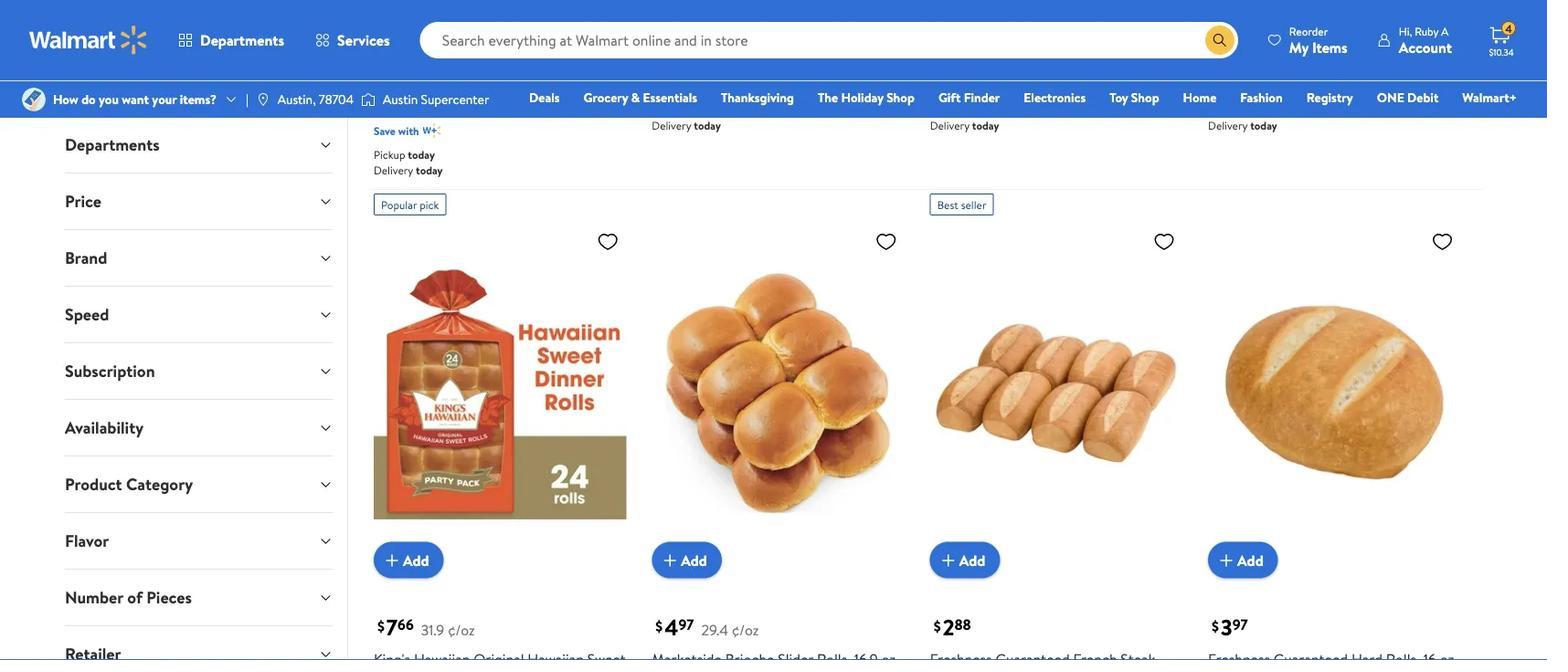 Task type: locate. For each thing, give the bounding box(es) containing it.
3 $ from the left
[[934, 616, 941, 636]]

price button
[[50, 174, 347, 229]]

12 left oz
[[977, 20, 989, 40]]

rolls, right butter
[[1120, 0, 1154, 18]]

0 horizontal spatial shop
[[887, 89, 915, 106]]

$ inside $ 7 66 31.9 ¢/oz
[[377, 616, 385, 636]]

today
[[686, 102, 713, 118], [964, 102, 991, 118], [1243, 102, 1270, 118], [694, 118, 721, 133], [972, 118, 999, 133], [1250, 118, 1278, 133], [408, 147, 435, 163], [416, 163, 443, 178]]

pickup left fashion
[[1208, 102, 1240, 118]]

66
[[398, 616, 414, 636]]

¢/oz inside $ 7 66 31.9 ¢/oz
[[448, 620, 475, 640]]

rolls, inside king's hawaiian savory butter rolls, 12 count, 12 oz
[[1120, 0, 1154, 18]]

2 oz, from the left
[[706, 20, 723, 40]]

thanksgiving link
[[713, 88, 802, 107]]

items
[[1312, 37, 1348, 57]]

¢/oz inside $ 4 97 29.4 ¢/oz
[[732, 620, 759, 640]]

add button for king's hawaiian original hawaiian sweet dinner rolls, 24 count, 24 oz image in the left of the page
[[374, 543, 444, 579]]

1 97 from the left
[[679, 616, 694, 636]]

fashion
[[1241, 89, 1283, 106]]

1 horizontal spatial oz,
[[706, 20, 723, 40]]

12 down guaranteed
[[727, 20, 739, 40]]

rolls, up multipack,
[[548, 0, 582, 18]]

add button
[[374, 543, 444, 579], [652, 543, 722, 579], [930, 543, 1000, 579], [1208, 543, 1278, 579]]

ebt image
[[930, 51, 958, 69], [1208, 51, 1236, 69], [374, 96, 401, 114]]

pickup
[[652, 102, 684, 118], [930, 102, 962, 118], [1208, 102, 1240, 118], [374, 147, 405, 163]]

1 horizontal spatial 97
[[1233, 616, 1248, 636]]

Walmart Site-Wide search field
[[420, 22, 1238, 58]]

add to cart image
[[381, 550, 403, 572], [659, 550, 681, 572], [937, 550, 959, 572]]

2 king's from the left
[[1208, 0, 1245, 18]]

0 horizontal spatial departments
[[64, 133, 159, 156]]

7 inside schar gluten free ciabatta rolls, artisan bread rolls multipack, 7 oz, 4 count
[[565, 20, 573, 40]]

2 shop from the left
[[1131, 89, 1160, 106]]

rolls, inside schar gluten free ciabatta rolls, artisan bread rolls multipack, 7 oz, 4 count
[[548, 0, 582, 18]]

pickup up the popular
[[374, 147, 405, 163]]

97 for 4
[[679, 616, 694, 636]]

king's up search icon
[[1208, 0, 1245, 18]]

31.9
[[421, 620, 444, 640]]

$ left the '2'
[[934, 616, 941, 636]]

eligible down reorder
[[1268, 50, 1307, 68]]

7
[[565, 20, 573, 40], [386, 613, 398, 644]]

1 vertical spatial departments
[[64, 133, 159, 156]]

supercenter
[[421, 90, 489, 108]]

add to favorites list, freshness guaranteed french steak rolls, 13 oz, 8 count image
[[1154, 230, 1175, 253]]

tab
[[50, 627, 347, 661]]

departments inside tab
[[64, 133, 159, 156]]

king's inside king's hawaiian savory butter rolls, 12 count, 12 oz
[[930, 0, 967, 18]]

3 add from the left
[[959, 551, 986, 571]]

2 horizontal spatial walmart plus image
[[1258, 77, 1276, 95]]

add
[[403, 551, 429, 571], [681, 551, 707, 571], [959, 551, 986, 571], [1238, 551, 1264, 571]]

of
[[127, 587, 142, 610]]

schar gluten free ciabatta rolls, artisan bread rolls multipack, 7 oz, 4 count
[[374, 0, 606, 62]]

king's
[[930, 0, 967, 18], [1208, 0, 1245, 18]]

0 vertical spatial 7
[[565, 20, 573, 40]]

hawaiian inside king's hawaiian savory butter rolls, 12 count, 12 oz
[[970, 0, 1027, 18]]

add up $ 4 97 29.4 ¢/oz on the bottom of the page
[[681, 551, 707, 571]]

97 inside $ 3 97
[[1233, 616, 1248, 636]]

thanksgiving
[[721, 89, 794, 106]]

4 up $10.34
[[1506, 21, 1512, 36]]

1 vertical spatial departments button
[[50, 117, 347, 173]]

rolls, down freshness
[[652, 20, 686, 40]]

$10.34
[[1489, 46, 1514, 58]]

speed
[[64, 303, 109, 326]]

0 horizontal spatial 4
[[597, 20, 606, 40]]

best seller
[[937, 197, 987, 213]]

austin
[[383, 90, 418, 108]]

1 horizontal spatial hawaiian
[[1249, 0, 1305, 18]]

price
[[64, 190, 101, 213]]

1 horizontal spatial  image
[[256, 92, 270, 107]]

shop right toy
[[1131, 89, 1160, 106]]

king's up gift
[[930, 0, 967, 18]]

$ inside $ 2 88
[[934, 616, 941, 636]]

add button up $ 4 97 29.4 ¢/oz on the bottom of the page
[[652, 543, 722, 579]]

count, down 'original'
[[1308, 20, 1351, 40]]

add button up "88"
[[930, 543, 1000, 579]]

pickup today delivery today down search icon
[[1208, 102, 1278, 133]]

your
[[152, 90, 177, 108]]

1 horizontal spatial count,
[[1308, 20, 1351, 40]]

product category
[[64, 473, 192, 496]]

with for rolls,
[[1233, 78, 1254, 94]]

save with
[[652, 78, 697, 94], [930, 78, 976, 94], [1208, 78, 1254, 94], [374, 123, 419, 138]]

0 vertical spatial count
[[743, 20, 782, 40]]

subscription
[[64, 360, 155, 383]]

essentials
[[643, 89, 697, 106]]

0 horizontal spatial add to cart image
[[381, 550, 403, 572]]

free
[[459, 0, 487, 18]]

12 for king's hawaiian original hawaiian sweet dinner rolls, 12 count, 12 oz
[[1292, 20, 1305, 40]]

you
[[99, 90, 119, 108]]

1 shop from the left
[[887, 89, 915, 106]]

walmart plus image
[[979, 77, 998, 95], [1258, 77, 1276, 95], [423, 122, 441, 140]]

4
[[597, 20, 606, 40], [1506, 21, 1512, 36], [665, 613, 679, 644]]

97 for 3
[[1233, 616, 1248, 636]]

0 vertical spatial departments
[[200, 30, 284, 50]]

speed tab
[[50, 287, 347, 343]]

1 horizontal spatial ¢/oz
[[732, 620, 759, 640]]

registry link
[[1299, 88, 1362, 107]]

2 97 from the left
[[1233, 616, 1248, 636]]

save for king's hawaiian original hawaiian sweet dinner rolls, 12 count, 12 oz
[[1208, 78, 1230, 94]]

1 horizontal spatial dinner
[[1208, 20, 1251, 40]]

1 vertical spatial dinner
[[1208, 20, 1251, 40]]

$ 3 97
[[1212, 613, 1248, 644]]

1 horizontal spatial shop
[[1131, 89, 1160, 106]]

rolls, inside freshness guaranteed yeasty dinner rolls, 16 oz, 12 count
[[652, 20, 686, 40]]

3
[[1221, 613, 1233, 644]]

1 count, from the left
[[930, 20, 973, 40]]

0 vertical spatial dinner
[[839, 0, 882, 18]]

king's for king's hawaiian savory butter rolls, 12 count, 12 oz
[[930, 0, 967, 18]]

1 horizontal spatial add to cart image
[[659, 550, 681, 572]]

artisan
[[374, 20, 419, 40]]

eligible down oz
[[990, 50, 1029, 68]]

eligible up walmart plus image
[[711, 50, 751, 68]]

walmart plus image down austin supercenter
[[423, 122, 441, 140]]

popular
[[381, 197, 417, 213]]

1 oz, from the left
[[576, 20, 594, 40]]

ebt down 16
[[687, 50, 708, 68]]

departments down you
[[64, 133, 159, 156]]

add for add to cart image
[[1238, 551, 1264, 571]]

3 hawaiian from the left
[[1362, 0, 1419, 18]]

dinner up search search box on the top of the page
[[839, 0, 882, 18]]

add to favorites list, king's hawaiian original hawaiian sweet dinner rolls, 24 count, 24 oz image
[[597, 230, 619, 253]]

freshness
[[652, 0, 714, 18]]

walmart plus image right gift
[[979, 77, 998, 95]]

availability
[[64, 417, 143, 440]]

walmart+
[[1463, 89, 1517, 106]]

pickup today delivery today for oz,
[[652, 102, 721, 133]]

home link
[[1175, 88, 1225, 107]]

hawaiian up oz at the top of the page
[[1362, 0, 1419, 18]]

save with for king's hawaiian original hawaiian sweet dinner rolls, 12 count, 12 oz
[[1208, 78, 1254, 94]]

save left fashion link
[[1208, 78, 1230, 94]]

delivery down essentials
[[652, 118, 691, 133]]

 image right |
[[256, 92, 270, 107]]

 image right 78704
[[361, 90, 376, 109]]

number of pieces button
[[50, 570, 347, 626]]

pickup for king's hawaiian original hawaiian sweet dinner rolls, 12 count, 12 oz
[[1208, 102, 1240, 118]]

 image for austin, 78704
[[256, 92, 270, 107]]

2 count, from the left
[[1308, 20, 1351, 40]]

add button up the 66
[[374, 543, 444, 579]]

0 horizontal spatial king's
[[930, 0, 967, 18]]

2 ¢/oz from the left
[[732, 620, 759, 640]]

pickup today delivery today up best seller
[[930, 102, 999, 133]]

4 left 29.4
[[665, 613, 679, 644]]

services button
[[300, 18, 405, 62]]

0 horizontal spatial oz,
[[576, 20, 594, 40]]

¢/oz for 7
[[448, 620, 475, 640]]

 image left the how
[[22, 88, 46, 112]]

ebt eligible for oz,
[[687, 50, 751, 68]]

ebt image down search icon
[[1208, 51, 1236, 69]]

1 horizontal spatial king's
[[1208, 0, 1245, 18]]

save down austin
[[374, 123, 396, 138]]

home
[[1183, 89, 1217, 106]]

4 add button from the left
[[1208, 543, 1278, 579]]

king's for king's hawaiian original hawaiian sweet dinner rolls, 12 count, 12 oz
[[1208, 0, 1245, 18]]

2 add button from the left
[[652, 543, 722, 579]]

add to cart image up "88"
[[937, 550, 959, 572]]

ebt eligible up walmart plus image
[[687, 50, 751, 68]]

7 right multipack,
[[565, 20, 573, 40]]

speed button
[[50, 287, 347, 343]]

2 horizontal spatial 4
[[1506, 21, 1512, 36]]

2 horizontal spatial add to cart image
[[937, 550, 959, 572]]

count down artisan
[[374, 42, 413, 62]]

4 add from the left
[[1238, 551, 1264, 571]]

16
[[689, 20, 702, 40]]

¢/oz right 31.9
[[448, 620, 475, 640]]

12 inside freshness guaranteed yeasty dinner rolls, 16 oz, 12 count
[[727, 20, 739, 40]]

¢/oz right 29.4
[[732, 620, 759, 640]]

pickup right &
[[652, 102, 684, 118]]

2 horizontal spatial hawaiian
[[1362, 0, 1419, 18]]

do
[[81, 90, 96, 108]]

walmart+ link
[[1454, 88, 1525, 107]]

2 horizontal spatial ebt image
[[1208, 51, 1236, 69]]

departments
[[200, 30, 284, 50], [64, 133, 159, 156]]

ebt for count,
[[965, 50, 987, 68]]

pickup today delivery today down walmart plus image
[[652, 102, 721, 133]]

rolls, for schar gluten free ciabatta rolls, artisan bread rolls multipack, 7 oz, 4 count
[[548, 0, 582, 18]]

29.4
[[701, 620, 728, 640]]

1 vertical spatial 7
[[386, 613, 398, 644]]

97 down add to cart image
[[1233, 616, 1248, 636]]

product
[[64, 473, 122, 496]]

368
[[432, 70, 450, 86]]

count, left oz
[[930, 20, 973, 40]]

1 hawaiian from the left
[[970, 0, 1027, 18]]

 image
[[22, 88, 46, 112], [361, 90, 376, 109], [256, 92, 270, 107]]

count inside schar gluten free ciabatta rolls, artisan bread rolls multipack, 7 oz, 4 count
[[374, 42, 413, 62]]

0 horizontal spatial dinner
[[839, 0, 882, 18]]

austin supercenter
[[383, 90, 489, 108]]

one
[[1377, 89, 1405, 106]]

ebt eligible up fashion
[[1243, 50, 1307, 68]]

1 horizontal spatial count
[[743, 20, 782, 40]]

delivery down gift
[[930, 118, 970, 133]]

0 horizontal spatial walmart plus image
[[423, 122, 441, 140]]

¢/oz for 4
[[732, 620, 759, 640]]

pickup for king's hawaiian savory butter rolls, 12 count, 12 oz
[[930, 102, 962, 118]]

guaranteed
[[717, 0, 792, 18]]

pickup left finder
[[930, 102, 962, 118]]

0 horizontal spatial count
[[374, 42, 413, 62]]

gluten
[[412, 0, 455, 18]]

0 horizontal spatial  image
[[22, 88, 46, 112]]

add up $ 3 97
[[1238, 551, 1264, 571]]

1 horizontal spatial departments
[[200, 30, 284, 50]]

pickup today delivery today up popular pick on the top of the page
[[374, 147, 443, 178]]

count down guaranteed
[[743, 20, 782, 40]]

rolls, for king's hawaiian savory butter rolls, 12 count, 12 oz
[[1120, 0, 1154, 18]]

12 left 'items'
[[1292, 20, 1305, 40]]

oz, right multipack,
[[576, 20, 594, 40]]

count,
[[930, 20, 973, 40], [1308, 20, 1351, 40]]

2 add from the left
[[681, 551, 707, 571]]

freshness guaranteed yeasty dinner rolls, 16 oz, 12 count
[[652, 0, 882, 40]]

pieces
[[146, 587, 191, 610]]

1 horizontal spatial 7
[[565, 20, 573, 40]]

austin,
[[278, 90, 316, 108]]

12
[[1157, 0, 1170, 18], [727, 20, 739, 40], [977, 20, 989, 40], [1292, 20, 1305, 40], [1355, 20, 1367, 40]]

add button for freshness guaranteed hard rolls, 16 oz, 12 count image
[[1208, 543, 1278, 579]]

hi, ruby a account
[[1399, 23, 1452, 57]]

$ inside $ 3 97
[[1212, 616, 1219, 636]]

king's inside "king's hawaiian original hawaiian sweet dinner rolls, 12 count, 12 oz"
[[1208, 0, 1245, 18]]

count, inside "king's hawaiian original hawaiian sweet dinner rolls, 12 count, 12 oz"
[[1308, 20, 1351, 40]]

0 horizontal spatial 97
[[679, 616, 694, 636]]

save for freshness guaranteed yeasty dinner rolls, 16 oz, 12 count
[[652, 78, 674, 94]]

oz, right 16
[[706, 20, 723, 40]]

number of pieces
[[64, 587, 191, 610]]

2 $ from the left
[[656, 616, 663, 636]]

add button up $ 3 97
[[1208, 543, 1278, 579]]

2 horizontal spatial  image
[[361, 90, 376, 109]]

1 ¢/oz from the left
[[448, 620, 475, 640]]

0 horizontal spatial hawaiian
[[970, 0, 1027, 18]]

add to cart image up $ 4 97 29.4 ¢/oz on the bottom of the page
[[659, 550, 681, 572]]

ebt image up gift
[[930, 51, 958, 69]]

ebt
[[687, 50, 708, 68], [965, 50, 987, 68], [1243, 50, 1265, 68], [408, 95, 430, 113]]

shop right holiday
[[887, 89, 915, 106]]

$ left the 66
[[377, 616, 385, 636]]

1 horizontal spatial walmart plus image
[[979, 77, 998, 95]]

2 add to cart image from the left
[[659, 550, 681, 572]]

grocery
[[584, 89, 628, 106]]

0 horizontal spatial ¢/oz
[[448, 620, 475, 640]]

ebt down bread
[[408, 95, 430, 113]]

0 horizontal spatial count,
[[930, 20, 973, 40]]

brand button
[[50, 230, 347, 286]]

4 up grocery
[[597, 20, 606, 40]]

97 inside $ 4 97 29.4 ¢/oz
[[679, 616, 694, 636]]

ebt up fashion
[[1243, 50, 1265, 68]]

how
[[53, 90, 78, 108]]

departments button up |
[[163, 18, 300, 62]]

$ left 3
[[1212, 616, 1219, 636]]

hawaiian up reorder
[[1249, 0, 1305, 18]]

walmart plus image left registry
[[1258, 77, 1276, 95]]

1 add to cart image from the left
[[381, 550, 403, 572]]

3 add to cart image from the left
[[937, 550, 959, 572]]

deals
[[529, 89, 560, 106]]

ebt up finder
[[965, 50, 987, 68]]

1 $ from the left
[[377, 616, 385, 636]]

pick
[[420, 197, 439, 213]]

rolls, left "my"
[[1255, 20, 1289, 40]]

|
[[246, 90, 248, 108]]

$ left 29.4
[[656, 616, 663, 636]]

1 vertical spatial count
[[374, 42, 413, 62]]

$ for 3
[[1212, 616, 1219, 636]]

ebt eligible down oz
[[965, 50, 1029, 68]]

save left finder
[[930, 78, 952, 94]]

departments up |
[[200, 30, 284, 50]]

the holiday shop link
[[810, 88, 923, 107]]

ebt image right 78704
[[374, 96, 401, 114]]

1 add from the left
[[403, 551, 429, 571]]

dinner left "my"
[[1208, 20, 1251, 40]]

7 left 31.9
[[386, 613, 398, 644]]

add up the 66
[[403, 551, 429, 571]]

save down ebt image
[[652, 78, 674, 94]]

2 hawaiian from the left
[[1249, 0, 1305, 18]]

3 add button from the left
[[930, 543, 1000, 579]]

1 king's from the left
[[930, 0, 967, 18]]

delivery down 'home' link
[[1208, 118, 1248, 133]]

add to cart image for 31.9 ¢/oz
[[381, 550, 403, 572]]

toy
[[1110, 89, 1128, 106]]

flavor tab
[[50, 514, 347, 569]]

eligible for oz
[[990, 50, 1029, 68]]

4 $ from the left
[[1212, 616, 1219, 636]]

shop inside 'link'
[[1131, 89, 1160, 106]]

departments button down items? at the left
[[50, 117, 347, 173]]

delivery
[[652, 118, 691, 133], [930, 118, 970, 133], [1208, 118, 1248, 133], [374, 163, 413, 178]]

ebt eligible for rolls,
[[1243, 50, 1307, 68]]

eligible for count
[[711, 50, 751, 68]]

$ inside $ 4 97 29.4 ¢/oz
[[656, 616, 663, 636]]

hawaiian up oz
[[970, 0, 1027, 18]]

eligible
[[711, 50, 751, 68], [990, 50, 1029, 68], [1268, 50, 1307, 68], [433, 95, 473, 113]]

97
[[679, 616, 694, 636], [1233, 616, 1248, 636]]

add for add to cart icon related to 2
[[959, 551, 986, 571]]

items?
[[180, 90, 217, 108]]

97 left 29.4
[[679, 616, 694, 636]]

1 horizontal spatial ebt image
[[930, 51, 958, 69]]

save
[[652, 78, 674, 94], [930, 78, 952, 94], [1208, 78, 1230, 94], [374, 123, 396, 138]]

add to cart image up the 66
[[381, 550, 403, 572]]

1 add button from the left
[[374, 543, 444, 579]]

add up "88"
[[959, 551, 986, 571]]



Task type: describe. For each thing, give the bounding box(es) containing it.
grocery & essentials
[[584, 89, 697, 106]]

hawaiian for rolls,
[[1249, 0, 1305, 18]]

$ for 7
[[377, 616, 385, 636]]

12 for king's hawaiian savory butter rolls, 12 count, 12 oz
[[977, 20, 989, 40]]

add button for freshness guaranteed french steak rolls, 13 oz, 8 count image
[[930, 543, 1000, 579]]

1 horizontal spatial 4
[[665, 613, 679, 644]]

registry
[[1307, 89, 1353, 106]]

with for oz,
[[677, 78, 697, 94]]

toy shop
[[1110, 89, 1160, 106]]

electronics link
[[1016, 88, 1094, 107]]

brand
[[64, 247, 107, 270]]

pickup for freshness guaranteed yeasty dinner rolls, 16 oz, 12 count
[[652, 102, 684, 118]]

deals link
[[521, 88, 568, 107]]

add for 2nd add to cart icon from the right
[[681, 551, 707, 571]]

 image for how do you want your items?
[[22, 88, 46, 112]]

services
[[337, 30, 390, 50]]

12 right butter
[[1157, 0, 1170, 18]]

dinner inside "king's hawaiian original hawaiian sweet dinner rolls, 12 count, 12 oz"
[[1208, 20, 1251, 40]]

bread
[[422, 20, 459, 40]]

the
[[818, 89, 838, 106]]

number of pieces tab
[[50, 570, 347, 626]]

add to favorites list, marketside brioche slider rolls, 16.9 oz, 12 count image
[[875, 230, 897, 253]]

0 vertical spatial departments button
[[163, 18, 300, 62]]

debit
[[1408, 89, 1439, 106]]

a
[[1441, 23, 1449, 39]]

oz
[[993, 20, 1007, 40]]

walmart plus image for rolls,
[[1258, 77, 1276, 95]]

seller
[[961, 197, 987, 213]]

fashion link
[[1232, 88, 1291, 107]]

reorder
[[1289, 23, 1328, 39]]

product category tab
[[50, 457, 347, 513]]

best
[[937, 197, 959, 213]]

freshness guaranteed hard rolls, 16 oz, 12 count image
[[1208, 223, 1461, 564]]

save with for freshness guaranteed yeasty dinner rolls, 16 oz, 12 count
[[652, 78, 697, 94]]

savory
[[1030, 0, 1072, 18]]

$ for 2
[[934, 616, 941, 636]]

walmart image
[[29, 26, 148, 55]]

category
[[126, 473, 192, 496]]

ciabatta
[[491, 0, 544, 18]]

rolls
[[463, 20, 493, 40]]

4 inside schar gluten free ciabatta rolls, artisan bread rolls multipack, 7 oz, 4 count
[[597, 20, 606, 40]]

number
[[64, 587, 123, 610]]

delivery for freshness guaranteed yeasty dinner rolls, 16 oz, 12 count
[[652, 118, 691, 133]]

oz
[[1371, 20, 1389, 40]]

$ 4 97 29.4 ¢/oz
[[656, 613, 759, 644]]

with for count,
[[955, 78, 976, 94]]

price tab
[[50, 174, 347, 229]]

count, inside king's hawaiian savory butter rolls, 12 count, 12 oz
[[930, 20, 973, 40]]

$ for 4
[[656, 616, 663, 636]]

rolls, for freshness guaranteed yeasty dinner rolls, 16 oz, 12 count
[[652, 20, 686, 40]]

12 for freshness guaranteed yeasty dinner rolls, 16 oz, 12 count
[[727, 20, 739, 40]]

78704
[[319, 90, 354, 108]]

grocery & essentials link
[[575, 88, 706, 107]]

hawaiian for count,
[[970, 0, 1027, 18]]

rolls, inside "king's hawaiian original hawaiian sweet dinner rolls, 12 count, 12 oz"
[[1255, 20, 1289, 40]]

one debit
[[1377, 89, 1439, 106]]

save for king's hawaiian savory butter rolls, 12 count, 12 oz
[[930, 78, 952, 94]]

finder
[[964, 89, 1000, 106]]

butter
[[1076, 0, 1117, 18]]

the holiday shop
[[818, 89, 915, 106]]

availability button
[[50, 400, 347, 456]]

delivery for king's hawaiian original hawaiian sweet dinner rolls, 12 count, 12 oz
[[1208, 118, 1248, 133]]

add to cart image
[[1216, 550, 1238, 572]]

12 left oz at the top of the page
[[1355, 20, 1367, 40]]

pickup today delivery today for rolls,
[[1208, 102, 1278, 133]]

0 horizontal spatial 7
[[386, 613, 398, 644]]

flavor
[[64, 530, 109, 553]]

account
[[1399, 37, 1452, 57]]

&
[[631, 89, 640, 106]]

hi,
[[1399, 23, 1412, 39]]

brand tab
[[50, 230, 347, 286]]

dinner inside freshness guaranteed yeasty dinner rolls, 16 oz, 12 count
[[839, 0, 882, 18]]

departments tab
[[50, 117, 347, 173]]

availability tab
[[50, 400, 347, 456]]

ebt image for king's hawaiian original hawaiian sweet dinner rolls, 12 count, 12 oz
[[1208, 51, 1236, 69]]

gift
[[939, 89, 961, 106]]

pickup today delivery today for count,
[[930, 102, 999, 133]]

subscription button
[[50, 344, 347, 399]]

add to favorites list, freshness guaranteed hard rolls, 16 oz, 12 count image
[[1432, 230, 1454, 253]]

reorder my items
[[1289, 23, 1348, 57]]

marketside brioche slider rolls, 16.9 oz, 12 count image
[[652, 223, 905, 564]]

count inside freshness guaranteed yeasty dinner rolls, 16 oz, 12 count
[[743, 20, 782, 40]]

2
[[943, 613, 955, 644]]

king's hawaiian savory butter rolls, 12 count, 12 oz
[[930, 0, 1170, 40]]

toy shop link
[[1102, 88, 1168, 107]]

holiday
[[841, 89, 884, 106]]

ebt for oz,
[[687, 50, 708, 68]]

walmart plus image
[[701, 77, 719, 95]]

88
[[955, 616, 971, 636]]

one debit link
[[1369, 88, 1447, 107]]

 image for austin supercenter
[[361, 90, 376, 109]]

$ 2 88
[[934, 613, 971, 644]]

ruby
[[1415, 23, 1439, 39]]

want
[[122, 90, 149, 108]]

ebt for rolls,
[[1243, 50, 1265, 68]]

electronics
[[1024, 89, 1086, 106]]

freshness guaranteed french steak rolls, 13 oz, 8 count image
[[930, 223, 1183, 564]]

delivery up the popular
[[374, 163, 413, 178]]

how do you want your items?
[[53, 90, 217, 108]]

multipack,
[[496, 20, 562, 40]]

ebt eligible down 368
[[408, 95, 473, 113]]

king's hawaiian original hawaiian sweet dinner rolls, 24 count, 24 oz image
[[374, 223, 626, 564]]

oz, inside schar gluten free ciabatta rolls, artisan bread rolls multipack, 7 oz, 4 count
[[576, 20, 594, 40]]

ebt image for king's hawaiian savory butter rolls, 12 count, 12 oz
[[930, 51, 958, 69]]

original
[[1308, 0, 1359, 18]]

save with for king's hawaiian savory butter rolls, 12 count, 12 oz
[[930, 78, 976, 94]]

$ 7 66 31.9 ¢/oz
[[377, 613, 475, 644]]

ebt eligible for count,
[[965, 50, 1029, 68]]

add to cart image for 2
[[937, 550, 959, 572]]

austin, 78704
[[278, 90, 354, 108]]

walmart plus image for count,
[[979, 77, 998, 95]]

popular pick
[[381, 197, 439, 213]]

oz, inside freshness guaranteed yeasty dinner rolls, 16 oz, 12 count
[[706, 20, 723, 40]]

schar
[[374, 0, 409, 18]]

Search search field
[[420, 22, 1238, 58]]

eligible down 368
[[433, 95, 473, 113]]

gift finder
[[939, 89, 1000, 106]]

gift finder link
[[930, 88, 1008, 107]]

0 horizontal spatial ebt image
[[374, 96, 401, 114]]

yeasty
[[795, 0, 835, 18]]

add button for 'marketside brioche slider rolls, 16.9 oz, 12 count' image
[[652, 543, 722, 579]]

search icon image
[[1213, 33, 1227, 48]]

king's hawaiian original hawaiian sweet dinner rolls, 12 count, 12 oz
[[1208, 0, 1461, 40]]

delivery for king's hawaiian savory butter rolls, 12 count, 12 oz
[[930, 118, 970, 133]]

eligible for count,
[[1268, 50, 1307, 68]]

add for add to cart icon corresponding to 31.9 ¢/oz
[[403, 551, 429, 571]]

product category button
[[50, 457, 347, 513]]

ebt image
[[652, 51, 679, 69]]

subscription tab
[[50, 344, 347, 399]]

my
[[1289, 37, 1309, 57]]

sweet
[[1422, 0, 1461, 18]]



Task type: vqa. For each thing, say whether or not it's contained in the screenshot.
Product Category dropdown button in the left bottom of the page
yes



